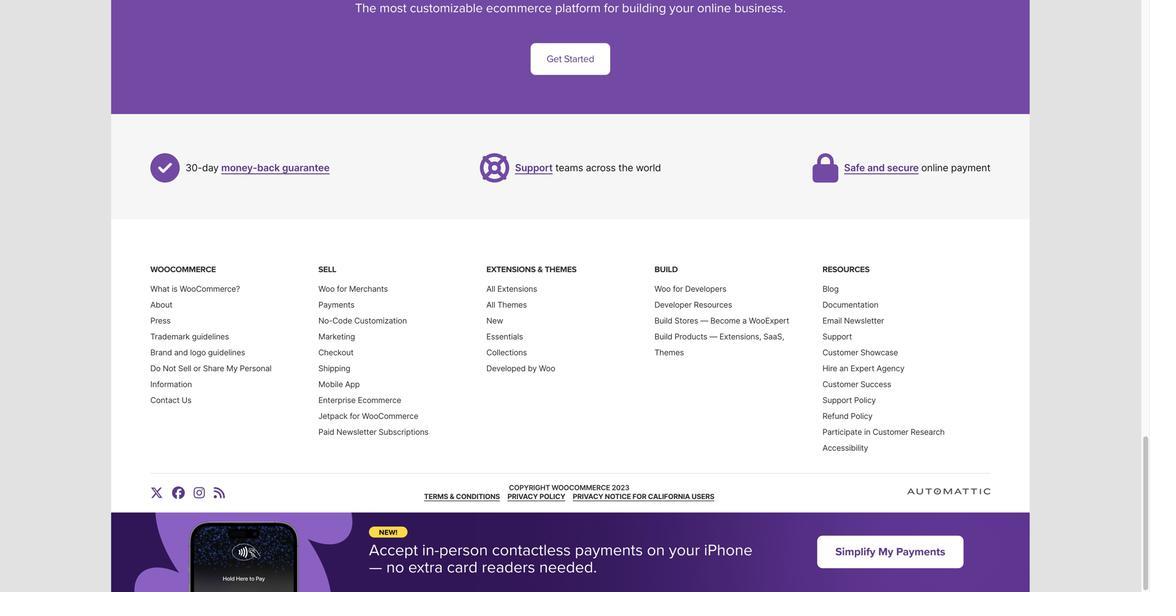 Task type: vqa. For each thing, say whether or not it's contained in the screenshot.
Search icon
no



Task type: describe. For each thing, give the bounding box(es) containing it.
mobile app link
[[318, 380, 360, 390]]

newsletter for email
[[844, 316, 884, 326]]

privacy notice for california users link
[[573, 493, 714, 502]]

1 horizontal spatial woo
[[539, 364, 555, 374]]

enterprise ecommerce link
[[318, 396, 401, 405]]

build products — extensions, saas, themes link
[[654, 332, 784, 358]]

do
[[150, 364, 161, 374]]

no-code customization link
[[318, 316, 407, 326]]

brand
[[150, 348, 172, 358]]

checkout link
[[318, 348, 353, 358]]

themes inside build products — extensions, saas, themes
[[654, 348, 684, 358]]

support for support teams across the world
[[515, 162, 553, 174]]

30-
[[185, 162, 202, 174]]

build products — extensions, saas, themes
[[654, 332, 784, 358]]

merchants
[[349, 285, 388, 294]]

customer for customer success
[[822, 380, 858, 390]]

0 horizontal spatial resources
[[694, 300, 732, 310]]

1 vertical spatial extensions
[[497, 285, 537, 294]]

no-code customization
[[318, 316, 407, 326]]

developer resources
[[654, 300, 732, 310]]

1 horizontal spatial sell
[[318, 265, 336, 275]]

customer showcase
[[822, 348, 898, 358]]

an automattic company
[[990, 490, 1104, 502]]

participate in customer research
[[822, 428, 945, 437]]

for for jetpack for woocommerce
[[350, 412, 360, 421]]

1 horizontal spatial &
[[538, 265, 543, 275]]

the
[[618, 162, 633, 174]]

woo for build
[[654, 285, 671, 294]]

customizable
[[410, 0, 483, 16]]

by
[[528, 364, 537, 374]]

success
[[860, 380, 891, 390]]

customer success link
[[822, 380, 891, 390]]

terms
[[424, 493, 448, 502]]

notice
[[605, 493, 631, 502]]

code
[[332, 316, 352, 326]]

copyright
[[509, 484, 550, 493]]

and for brand
[[174, 348, 188, 358]]

documentation link
[[822, 300, 878, 310]]

do not sell or share my personal information
[[150, 364, 271, 390]]

terms & conditions link
[[424, 493, 500, 502]]

jetpack
[[318, 412, 348, 421]]

email newsletter link
[[822, 316, 884, 326]]

customer for customer showcase
[[822, 348, 858, 358]]

trademark
[[150, 332, 190, 342]]

shipping link
[[318, 364, 350, 374]]

about link
[[150, 300, 172, 310]]

policy for support policy
[[854, 396, 876, 405]]

is
[[172, 285, 178, 294]]

ecommerce
[[358, 396, 401, 405]]

personal
[[240, 364, 271, 374]]

about
[[150, 300, 172, 310]]

2 vertical spatial customer
[[873, 428, 908, 437]]

woo for merchants
[[318, 285, 388, 294]]

payment
[[951, 162, 990, 174]]

jetpack for woocommerce
[[318, 412, 418, 421]]

accessibility
[[822, 444, 868, 453]]

support teams across the world
[[515, 162, 661, 174]]

build for build products — extensions, saas, themes
[[654, 332, 672, 342]]

all themes
[[486, 300, 527, 310]]

support for support policy
[[822, 396, 852, 405]]

developers
[[685, 285, 726, 294]]

developed by woo
[[486, 364, 555, 374]]

collections
[[486, 348, 527, 358]]

privacy for privacy policy
[[507, 493, 538, 502]]

an automattic company link
[[907, 489, 1104, 502]]

california
[[648, 493, 690, 502]]

become
[[710, 316, 740, 326]]

0 horizontal spatial themes
[[497, 300, 527, 310]]

brand and logo guidelines link
[[150, 348, 245, 358]]

what is woocommerce?
[[150, 285, 240, 294]]

expert
[[850, 364, 874, 374]]

trademark guidelines
[[150, 332, 229, 342]]

documentation
[[822, 300, 878, 310]]

safe
[[844, 162, 865, 174]]

woo for merchants link
[[318, 285, 388, 294]]

what
[[150, 285, 170, 294]]

shipping
[[318, 364, 350, 374]]

0 vertical spatial themes
[[545, 265, 577, 275]]

products
[[675, 332, 707, 342]]

in
[[864, 428, 870, 437]]

woo for developers
[[654, 285, 726, 294]]

secure
[[887, 162, 919, 174]]

stores
[[675, 316, 698, 326]]

my
[[226, 364, 238, 374]]

get started
[[547, 53, 594, 65]]

support policy link
[[822, 396, 876, 405]]

blog link
[[822, 285, 839, 294]]

woocommerce inside "copyright woocommerce 2023 terms & conditions"
[[552, 484, 610, 493]]

guarantee
[[282, 162, 330, 174]]

logo
[[190, 348, 206, 358]]

woocommerce?
[[180, 285, 240, 294]]

company
[[1061, 490, 1104, 502]]

1 horizontal spatial resources
[[822, 265, 870, 275]]

and for safe
[[867, 162, 885, 174]]

email
[[822, 316, 842, 326]]

share
[[203, 364, 224, 374]]

what is woocommerce? link
[[150, 285, 240, 294]]



Task type: locate. For each thing, give the bounding box(es) containing it.
payments link
[[318, 300, 355, 310]]

woo up payments link
[[318, 285, 335, 294]]

1 vertical spatial support link
[[822, 332, 852, 342]]

resources up blog
[[822, 265, 870, 275]]

support link left teams on the top of the page
[[515, 162, 553, 174]]

1 all from the top
[[486, 285, 495, 294]]

0 vertical spatial online
[[697, 0, 731, 16]]

1 build from the top
[[654, 265, 678, 275]]

privacy policy link
[[507, 493, 565, 502]]

no-
[[318, 316, 332, 326]]

0 vertical spatial —
[[700, 316, 708, 326]]

1 vertical spatial sell
[[178, 364, 191, 374]]

0 vertical spatial newsletter
[[844, 316, 884, 326]]

all for all themes
[[486, 300, 495, 310]]

for for woo for developers
[[673, 285, 683, 294]]

policy down customer success link
[[854, 396, 876, 405]]

0 vertical spatial sell
[[318, 265, 336, 275]]

0 vertical spatial support link
[[515, 162, 553, 174]]

online right secure
[[921, 162, 948, 174]]

the
[[355, 0, 376, 16]]

policy for refund policy
[[851, 412, 872, 421]]

0 horizontal spatial newsletter
[[336, 428, 376, 437]]

0 horizontal spatial privacy
[[507, 493, 538, 502]]

participate in customer research link
[[822, 428, 945, 437]]

refund policy link
[[822, 412, 872, 421]]

an
[[839, 364, 848, 374]]

0 horizontal spatial woo
[[318, 285, 335, 294]]

wooexpert
[[749, 316, 789, 326]]

1 vertical spatial support
[[822, 332, 852, 342]]

newsletter
[[844, 316, 884, 326], [336, 428, 376, 437]]

0 vertical spatial all
[[486, 285, 495, 294]]

1 vertical spatial resources
[[694, 300, 732, 310]]

mobile app
[[318, 380, 360, 390]]

1 vertical spatial newsletter
[[336, 428, 376, 437]]

&
[[538, 265, 543, 275], [450, 493, 454, 502]]

1 vertical spatial policy
[[851, 412, 872, 421]]

1 horizontal spatial support link
[[822, 332, 852, 342]]

0 horizontal spatial &
[[450, 493, 454, 502]]

— for extensions,
[[709, 332, 717, 342]]

copyright woocommerce 2023 terms & conditions
[[424, 484, 629, 502]]

all
[[486, 285, 495, 294], [486, 300, 495, 310]]

for up developer
[[673, 285, 683, 294]]

1 horizontal spatial privacy
[[573, 493, 603, 502]]

support policy
[[822, 396, 876, 405]]

1 horizontal spatial newsletter
[[844, 316, 884, 326]]

guidelines up logo on the left bottom
[[192, 332, 229, 342]]

2 vertical spatial themes
[[654, 348, 684, 358]]

1 horizontal spatial and
[[867, 162, 885, 174]]

2 vertical spatial policy
[[539, 493, 565, 502]]

0 vertical spatial support
[[515, 162, 553, 174]]

newsletter down documentation
[[844, 316, 884, 326]]

1 horizontal spatial woocommerce
[[362, 412, 418, 421]]

woocommerce up is
[[150, 265, 216, 275]]

0 vertical spatial build
[[654, 265, 678, 275]]

build for build stores — become a wooexpert
[[654, 316, 672, 326]]

sell inside do not sell or share my personal information
[[178, 364, 191, 374]]

0 vertical spatial and
[[867, 162, 885, 174]]

support
[[515, 162, 553, 174], [822, 332, 852, 342], [822, 396, 852, 405]]

support left teams on the top of the page
[[515, 162, 553, 174]]

accessibility link
[[822, 444, 868, 453]]

0 horizontal spatial support link
[[515, 162, 553, 174]]

woocommerce up notice
[[552, 484, 610, 493]]

1 horizontal spatial —
[[709, 332, 717, 342]]

0 horizontal spatial online
[[697, 0, 731, 16]]

customer up an
[[822, 348, 858, 358]]

1 privacy from the left
[[507, 493, 538, 502]]

0 horizontal spatial and
[[174, 348, 188, 358]]

0 horizontal spatial woocommerce
[[150, 265, 216, 275]]

all themes link
[[486, 300, 527, 310]]

users
[[692, 493, 714, 502]]

— down build stores — become a wooexpert
[[709, 332, 717, 342]]

new
[[486, 316, 503, 326]]

marketing link
[[318, 332, 355, 342]]

support up refund
[[822, 396, 852, 405]]

get
[[547, 53, 562, 65]]

mobile
[[318, 380, 343, 390]]

sell left or on the left
[[178, 364, 191, 374]]

paid newsletter subscriptions link
[[318, 428, 429, 437]]

customer
[[822, 348, 858, 358], [822, 380, 858, 390], [873, 428, 908, 437]]

2 horizontal spatial themes
[[654, 348, 684, 358]]

build down developer
[[654, 316, 672, 326]]

press
[[150, 316, 171, 326]]

extensions up all extensions link at top
[[486, 265, 536, 275]]

woo up developer
[[654, 285, 671, 294]]

build up woo for developers
[[654, 265, 678, 275]]

0 horizontal spatial —
[[700, 316, 708, 326]]

resources down developers on the top right of the page
[[694, 300, 732, 310]]

your
[[669, 0, 694, 16]]

policy for privacy policy
[[539, 493, 565, 502]]

customer down an
[[822, 380, 858, 390]]

1 vertical spatial themes
[[497, 300, 527, 310]]

online right your
[[697, 0, 731, 16]]

for right notice
[[632, 493, 646, 502]]

build for build
[[654, 265, 678, 275]]

information
[[150, 380, 192, 390]]

not
[[163, 364, 176, 374]]

us
[[182, 396, 191, 405]]

— inside build products — extensions, saas, themes
[[709, 332, 717, 342]]

extensions & themes
[[486, 265, 577, 275]]

1 vertical spatial guidelines
[[208, 348, 245, 358]]

2 all from the top
[[486, 300, 495, 310]]

participate
[[822, 428, 862, 437]]

2 vertical spatial build
[[654, 332, 672, 342]]

contact us link
[[150, 396, 191, 405]]

2 vertical spatial woocommerce
[[552, 484, 610, 493]]

support down email
[[822, 332, 852, 342]]

privacy left notice
[[573, 493, 603, 502]]

customer right the in
[[873, 428, 908, 437]]

enterprise ecommerce
[[318, 396, 401, 405]]

build inside build products — extensions, saas, themes
[[654, 332, 672, 342]]

0 vertical spatial &
[[538, 265, 543, 275]]

1 vertical spatial online
[[921, 162, 948, 174]]

for up payments
[[337, 285, 347, 294]]

newsletter for paid
[[336, 428, 376, 437]]

developer
[[654, 300, 692, 310]]

checkout
[[318, 348, 353, 358]]

0 vertical spatial policy
[[854, 396, 876, 405]]

paid newsletter subscriptions
[[318, 428, 429, 437]]

contact
[[150, 396, 180, 405]]

policy up the in
[[851, 412, 872, 421]]

3 build from the top
[[654, 332, 672, 342]]

—
[[700, 316, 708, 326], [709, 332, 717, 342]]

build left the products
[[654, 332, 672, 342]]

all for all extensions
[[486, 285, 495, 294]]

safe and secure online payment
[[844, 162, 990, 174]]

woo right by
[[539, 364, 555, 374]]

app
[[345, 380, 360, 390]]

1 vertical spatial &
[[450, 493, 454, 502]]

a
[[742, 316, 747, 326]]

build stores — become a wooexpert
[[654, 316, 789, 326]]

2 vertical spatial support
[[822, 396, 852, 405]]

and left logo on the left bottom
[[174, 348, 188, 358]]

30-day money-back guarantee
[[185, 162, 330, 174]]

for down enterprise ecommerce
[[350, 412, 360, 421]]

guidelines up my
[[208, 348, 245, 358]]

new link
[[486, 316, 503, 326]]

build stores — become a wooexpert link
[[654, 316, 789, 326]]

developer resources link
[[654, 300, 732, 310]]

marketing
[[318, 332, 355, 342]]

customer success
[[822, 380, 891, 390]]

all up all themes
[[486, 285, 495, 294]]

2 privacy from the left
[[573, 493, 603, 502]]

money-back guarantee link
[[221, 162, 330, 174]]

day
[[202, 162, 219, 174]]

refund policy
[[822, 412, 872, 421]]

showcase
[[860, 348, 898, 358]]

support for support
[[822, 332, 852, 342]]

saas,
[[763, 332, 784, 342]]

business.
[[734, 0, 786, 16]]

for
[[604, 0, 619, 16], [337, 285, 347, 294], [673, 285, 683, 294], [350, 412, 360, 421], [632, 493, 646, 502]]

0 vertical spatial resources
[[822, 265, 870, 275]]

— right stores
[[700, 316, 708, 326]]

for for woo for merchants
[[337, 285, 347, 294]]

sell
[[318, 265, 336, 275], [178, 364, 191, 374]]

1 vertical spatial woocommerce
[[362, 412, 418, 421]]

privacy down copyright
[[507, 493, 538, 502]]

— for become
[[700, 316, 708, 326]]

policy
[[854, 396, 876, 405], [851, 412, 872, 421], [539, 493, 565, 502]]

the most customizable ecommerce platform for building your online business.
[[355, 0, 786, 16]]

0 vertical spatial guidelines
[[192, 332, 229, 342]]

1 horizontal spatial online
[[921, 162, 948, 174]]

1 vertical spatial build
[[654, 316, 672, 326]]

collections link
[[486, 348, 527, 358]]

woocommerce down ecommerce
[[362, 412, 418, 421]]

sell up woo for merchants "link"
[[318, 265, 336, 275]]

all up new link
[[486, 300, 495, 310]]

policy down copyright
[[539, 493, 565, 502]]

payments
[[318, 300, 355, 310]]

email newsletter
[[822, 316, 884, 326]]

0 vertical spatial customer
[[822, 348, 858, 358]]

0 vertical spatial woocommerce
[[150, 265, 216, 275]]

1 horizontal spatial themes
[[545, 265, 577, 275]]

1 vertical spatial —
[[709, 332, 717, 342]]

2 horizontal spatial woocommerce
[[552, 484, 610, 493]]

for left building
[[604, 0, 619, 16]]

woo for sell
[[318, 285, 335, 294]]

online
[[697, 0, 731, 16], [921, 162, 948, 174]]

support link down email
[[822, 332, 852, 342]]

essentials link
[[486, 332, 523, 342]]

started
[[564, 53, 594, 65]]

& inside "copyright woocommerce 2023 terms & conditions"
[[450, 493, 454, 502]]

woo for developers link
[[654, 285, 726, 294]]

1 vertical spatial all
[[486, 300, 495, 310]]

2 build from the top
[[654, 316, 672, 326]]

0 horizontal spatial sell
[[178, 364, 191, 374]]

1 vertical spatial and
[[174, 348, 188, 358]]

most
[[380, 0, 407, 16]]

agency
[[877, 364, 904, 374]]

resources
[[822, 265, 870, 275], [694, 300, 732, 310]]

woo
[[318, 285, 335, 294], [654, 285, 671, 294], [539, 364, 555, 374]]

2 horizontal spatial woo
[[654, 285, 671, 294]]

extensions up all themes link at the bottom of page
[[497, 285, 537, 294]]

hire
[[822, 364, 837, 374]]

newsletter down jetpack for woocommerce in the left of the page
[[336, 428, 376, 437]]

trademark guidelines link
[[150, 332, 229, 342]]

0 vertical spatial extensions
[[486, 265, 536, 275]]

privacy for privacy notice for california users
[[573, 493, 603, 502]]

1 vertical spatial customer
[[822, 380, 858, 390]]

and right safe
[[867, 162, 885, 174]]



